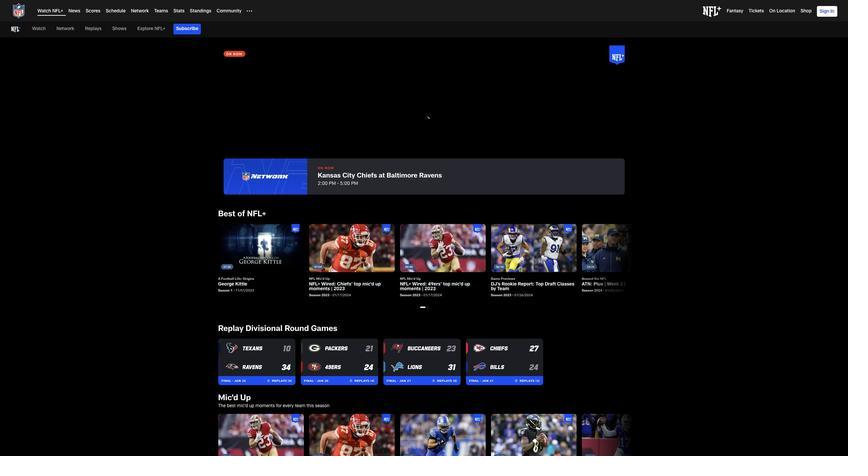 Task type: describe. For each thing, give the bounding box(es) containing it.
(4) for 31
[[453, 379, 458, 383]]

replay element for 27
[[515, 379, 518, 383]]

06:14
[[497, 266, 504, 269]]

1
[[231, 289, 233, 293]]

explore nfl+ link
[[135, 21, 168, 37]]

divisional
[[246, 326, 283, 334]]

texans
[[243, 345, 263, 351]]

stats
[[174, 9, 185, 14]]

replays for 27
[[520, 379, 535, 383]]

for
[[276, 404, 282, 409]]

 replays (4) for 31
[[432, 379, 458, 383]]

kansas
[[318, 173, 341, 180]]

on now kansas city chiefs at baltimore ravens 2:00 pm - 5:00 pm
[[318, 167, 442, 186]]

a football life: origins george kittle season 1 • 11/01/2023
[[218, 278, 254, 293]]

best of nfl+ heading
[[218, 211, 631, 219]]

replay
[[218, 326, 244, 334]]

20 for 24
[[325, 379, 329, 383]]

chiefs'
[[337, 282, 353, 287]]

buccaneers
[[408, 345, 441, 351]]

city
[[343, 173, 355, 180]]

scores link
[[86, 9, 100, 14]]

report:
[[518, 282, 535, 287]]

 for 27
[[515, 379, 518, 383]]

every
[[283, 404, 294, 409]]

on for on now
[[226, 53, 232, 56]]

24 for 21
[[365, 362, 374, 372]]

secondary navigation logo image
[[11, 24, 21, 35]]

• inside nfl mic'd up nfl+ wired: 49ers' top mic'd up moments | 2023 season 2023 • 01/17/2024
[[422, 294, 423, 297]]

final for 21
[[304, 379, 314, 383]]

season inside the nfl mic'd up nfl+ wired: chiefs' top mic'd up moments | 2023 season 2023 • 01/17/2024
[[309, 294, 321, 297]]

week
[[608, 282, 620, 287]]

network inside navigation
[[56, 27, 74, 31]]

community
[[217, 9, 242, 14]]

shows link
[[110, 21, 129, 37]]

2023 for dj's rookie report: top draft classes by team
[[504, 294, 512, 297]]

· for 21
[[315, 379, 316, 383]]

mic'd inside mic'd up the best mic'd up moments for every team this season
[[237, 404, 248, 409]]

 replays (4) for 24
[[350, 379, 375, 383]]

shop
[[801, 9, 812, 14]]

around the nfl atn: plus | week 21 season 2024 • 01/25/2024
[[582, 278, 626, 293]]

49ers'
[[428, 282, 442, 287]]

nfl for nfl+ wired: 49ers' top mic'd up moments | 2023
[[400, 278, 407, 281]]

1 pm from the left
[[329, 182, 336, 186]]

0 vertical spatial network link
[[131, 9, 149, 14]]

 for 21
[[350, 379, 353, 383]]

• inside a football life: origins george kittle season 1 • 11/01/2023
[[234, 289, 235, 293]]

2023 for nfl+ wired: 49ers' top mic'd up moments | 2023
[[425, 287, 436, 292]]

27
[[530, 344, 539, 353]]

watch nfl+
[[37, 9, 63, 14]]

jan for 23
[[400, 379, 407, 383]]

sign
[[820, 9, 830, 14]]

subscribe
[[176, 27, 199, 31]]

2024
[[595, 289, 603, 293]]

life:
[[235, 278, 242, 281]]

on now
[[226, 53, 243, 56]]

news
[[69, 9, 80, 14]]

game
[[491, 278, 501, 281]]

on location link
[[770, 9, 796, 14]]

01/17/2024 for 49ers'
[[424, 294, 442, 297]]

01/25/2024
[[606, 289, 624, 293]]

2023 for nfl+ wired: chiefs' top mic'd up moments | 2023
[[334, 287, 345, 292]]

| for nfl+ wired: chiefs' top mic'd up moments | 2023
[[331, 287, 333, 292]]

top for chiefs'
[[354, 282, 361, 287]]

-
[[337, 182, 339, 186]]

nfl+ inside navigation
[[155, 27, 166, 31]]

• inside around the nfl atn: plus | week 21 season 2024 • 01/25/2024
[[604, 289, 605, 293]]

 replays (4) for 34
[[267, 379, 292, 383]]

nfl mic'd up nfl+ wired: chiefs' top mic'd up moments | 2023 season 2023 • 01/17/2024
[[309, 278, 382, 297]]

packers
[[325, 345, 348, 351]]

nfl+ inside the nfl mic'd up nfl+ wired: chiefs' top mic'd up moments | 2023 season 2023 • 01/17/2024
[[309, 282, 320, 287]]

24 for 27
[[530, 362, 539, 372]]

the
[[595, 278, 600, 281]]

fantasy
[[727, 9, 744, 14]]

01/26/2024
[[515, 294, 533, 297]]

this
[[307, 404, 314, 409]]

· for 10
[[233, 379, 234, 383]]

rookie
[[502, 282, 517, 287]]

up for nfl+ wired: 49ers' top mic'd up moments | 2023
[[465, 282, 471, 287]]

replays for 10
[[272, 379, 287, 383]]

explore nfl+
[[137, 27, 166, 31]]

moments for nfl+ wired: 49ers' top mic'd up moments | 2023
[[400, 287, 421, 292]]

football
[[221, 278, 234, 281]]

nfl mic'd up nfl+ wired: 49ers' top mic'd up moments | 2023 season 2023 • 01/17/2024
[[400, 278, 472, 297]]

up for nfl+ wired: chiefs' top mic'd up moments | 2023
[[376, 282, 381, 287]]

mic'd for nfl+ wired: chiefs' top mic'd up moments | 2023
[[316, 278, 325, 281]]

nfl+ left news link
[[52, 9, 63, 14]]

watch nfl+ link
[[37, 9, 63, 14]]

shows
[[112, 27, 127, 31]]

 replays (3)
[[515, 379, 540, 383]]

up for 49ers'
[[417, 278, 421, 281]]

community link
[[217, 9, 242, 14]]

 for 23
[[432, 379, 436, 383]]

loading image
[[413, 111, 436, 135]]

team
[[295, 404, 306, 409]]

sign in button
[[818, 6, 838, 17]]

explore
[[137, 27, 153, 31]]

replay divisional round games
[[218, 326, 338, 334]]

draft
[[545, 282, 556, 287]]

 for 10
[[267, 379, 270, 383]]

21 down bills
[[490, 379, 494, 383]]

standings
[[190, 9, 211, 14]]

2 pm from the left
[[351, 182, 358, 186]]

01:54
[[315, 266, 322, 269]]

replay divisional round games heading
[[218, 326, 631, 334]]

in
[[831, 9, 835, 14]]

21 right packers
[[366, 344, 374, 353]]

| inside around the nfl atn: plus | week 21 season 2024 • 01/25/2024
[[605, 282, 606, 287]]

01/17/2024 for chiefs'
[[333, 294, 351, 297]]

mic'd for nfl+ wired: 49ers' top mic'd up moments | 2023
[[407, 278, 416, 281]]

replay element for 23
[[432, 379, 436, 383]]

1 horizontal spatial network
[[131, 9, 149, 14]]

atn:
[[582, 282, 593, 287]]

ravens inside on now kansas city chiefs at baltimore ravens 2:00 pm - 5:00 pm
[[420, 173, 442, 180]]

kittle
[[236, 282, 247, 287]]

fantasy link
[[727, 9, 744, 14]]

• inside game previews dj's rookie report: top draft classes by team season 2023 • 01/26/2024
[[513, 294, 514, 297]]



Task type: vqa. For each thing, say whether or not it's contained in the screenshot.
"4"
no



Task type: locate. For each thing, give the bounding box(es) containing it.
on
[[226, 53, 232, 56], [318, 167, 324, 170]]

final · jan 21 for 24
[[470, 379, 494, 383]]

navigation containing watch
[[0, 21, 849, 37]]

mic'd inside nfl mic'd up nfl+ wired: 49ers' top mic'd up moments | 2023 season 2023 • 01/17/2024
[[452, 282, 464, 287]]

2023
[[334, 287, 345, 292], [425, 287, 436, 292], [322, 294, 330, 297], [413, 294, 421, 297], [504, 294, 512, 297]]

2 final from the left
[[304, 379, 314, 383]]

mic'd inside the nfl mic'd up nfl+ wired: chiefs' top mic'd up moments | 2023 season 2023 • 01/17/2024
[[363, 282, 374, 287]]

0 horizontal spatial |
[[331, 287, 333, 292]]

1 vertical spatial ravens
[[243, 364, 262, 370]]

season down atn:
[[582, 289, 594, 293]]

schedule
[[106, 9, 126, 14]]

1  replays (4) from the left
[[267, 379, 292, 383]]

3 nfl from the left
[[601, 278, 607, 281]]

1 final from the left
[[222, 379, 232, 383]]

of
[[238, 211, 245, 219]]

navigation
[[0, 21, 849, 37]]

replay element for 21
[[350, 379, 353, 383]]

1 horizontal spatial mic'd
[[316, 278, 325, 281]]

4  from the left
[[515, 379, 518, 383]]

on
[[770, 9, 776, 14]]

moments inside mic'd up the best mic'd up moments for every team this season
[[256, 404, 275, 409]]

1 horizontal spatial |
[[422, 287, 424, 292]]

0 vertical spatial chiefs
[[357, 173, 377, 180]]

2 final · jan 21 from the left
[[470, 379, 494, 383]]

2 24 from the left
[[530, 362, 539, 372]]

2 horizontal spatial up
[[465, 282, 471, 287]]

pm left - at the left top of page
[[329, 182, 336, 186]]

top inside the nfl mic'd up nfl+ wired: chiefs' top mic'd up moments | 2023 season 2023 • 01/17/2024
[[354, 282, 361, 287]]

4 replay element from the left
[[515, 379, 518, 383]]

1 wired: from the left
[[322, 282, 336, 287]]

season down george
[[218, 289, 230, 293]]

watch inside navigation
[[32, 27, 46, 31]]

2 horizontal spatial moments
[[400, 287, 421, 292]]

2:00
[[318, 182, 328, 186]]

by
[[491, 287, 497, 292]]

the
[[218, 404, 226, 409]]

chiefs inside on now kansas city chiefs at baltimore ravens 2:00 pm - 5:00 pm
[[357, 173, 377, 180]]

moments inside nfl mic'd up nfl+ wired: 49ers' top mic'd up moments | 2023 season 2023 • 01/17/2024
[[400, 287, 421, 292]]

season
[[218, 289, 230, 293], [582, 289, 594, 293], [309, 294, 321, 297], [400, 294, 412, 297], [491, 294, 503, 297]]

0 horizontal spatial final · jan 20
[[222, 379, 246, 383]]

top
[[354, 282, 361, 287], [443, 282, 451, 287]]

1 final · jan 21 from the left
[[387, 379, 411, 383]]

1 horizontal spatial ravens
[[420, 173, 442, 180]]

2 jan from the left
[[317, 379, 324, 383]]

1 24 from the left
[[365, 362, 374, 372]]

0 horizontal spatial 20
[[242, 379, 246, 383]]

now for on now kansas city chiefs at baltimore ravens 2:00 pm - 5:00 pm
[[325, 167, 334, 170]]

1 horizontal spatial nfl
[[400, 278, 407, 281]]

2 top from the left
[[443, 282, 451, 287]]

2  replays (4) from the left
[[350, 379, 375, 383]]

on location
[[770, 9, 796, 14]]

2 (4) from the left
[[371, 379, 375, 383]]

31
[[449, 362, 456, 372]]

1 horizontal spatial network link
[[131, 9, 149, 14]]

01/17/2024 inside the nfl mic'd up nfl+ wired: chiefs' top mic'd up moments | 2023 season 2023 • 01/17/2024
[[333, 294, 351, 297]]

1 vertical spatial network link
[[54, 21, 77, 37]]

0 horizontal spatial final · jan 21
[[387, 379, 411, 383]]

2 horizontal spatial mic'd
[[452, 282, 464, 287]]

network down news on the left of page
[[56, 27, 74, 31]]

replays
[[272, 379, 287, 383], [355, 379, 370, 383], [438, 379, 452, 383], [520, 379, 535, 383]]

up inside the nfl mic'd up nfl+ wired: chiefs' top mic'd up moments | 2023 season 2023 • 01/17/2024
[[376, 282, 381, 287]]

final · jan 20 down 49ers
[[304, 379, 329, 383]]

3 replays from the left
[[438, 379, 452, 383]]

1 horizontal spatial pm
[[351, 182, 358, 186]]

nfl+ down 01:54
[[309, 282, 320, 287]]

01/17/2024 down chiefs'
[[333, 294, 351, 297]]

0 horizontal spatial network link
[[54, 21, 77, 37]]

final · jan 20 up the best
[[222, 379, 246, 383]]

mic'd right 49ers' on the bottom
[[452, 282, 464, 287]]

up for chiefs'
[[326, 278, 330, 281]]

4 jan from the left
[[483, 379, 489, 383]]

network up explore
[[131, 9, 149, 14]]

nfl inside the nfl mic'd up nfl+ wired: chiefs' top mic'd up moments | 2023 season 2023 • 01/17/2024
[[309, 278, 316, 281]]

1 20 from the left
[[242, 379, 246, 383]]

wired: left 49ers' on the bottom
[[413, 282, 427, 287]]

3 · from the left
[[398, 379, 399, 383]]

replay element
[[267, 379, 270, 383], [350, 379, 353, 383], [432, 379, 436, 383], [515, 379, 518, 383]]

4 replays from the left
[[520, 379, 535, 383]]

0 horizontal spatial ravens
[[243, 364, 262, 370]]

1 vertical spatial network
[[56, 27, 74, 31]]

24:08
[[588, 266, 595, 269]]

2 nfl from the left
[[400, 278, 407, 281]]

stats link
[[174, 9, 185, 14]]

0 horizontal spatial mic'd
[[218, 395, 238, 403]]

bills
[[491, 364, 505, 370]]

0 horizontal spatial nfl
[[309, 278, 316, 281]]

 inside  replays (3)
[[515, 379, 518, 383]]

1 01/17/2024 from the left
[[333, 294, 351, 297]]

0 horizontal spatial  replays (4)
[[267, 379, 292, 383]]

team
[[498, 287, 510, 292]]

up right the best
[[249, 404, 255, 409]]

2 · from the left
[[315, 379, 316, 383]]

mic'd for nfl+ wired: chiefs' top mic'd up moments | 2023
[[363, 282, 374, 287]]

0 horizontal spatial moments
[[256, 404, 275, 409]]

3 replay element from the left
[[432, 379, 436, 383]]

3  replays (4) from the left
[[432, 379, 458, 383]]

1  from the left
[[267, 379, 270, 383]]

2 horizontal spatial nfl
[[601, 278, 607, 281]]

· for 23
[[398, 379, 399, 383]]

1 horizontal spatial mic'd
[[363, 282, 374, 287]]

2 horizontal spatial mic'd
[[407, 278, 416, 281]]

ravens
[[420, 173, 442, 180], [243, 364, 262, 370]]

02:44
[[406, 266, 413, 269]]

season inside game previews dj's rookie report: top draft classes by team season 2023 • 01/26/2024
[[491, 294, 503, 297]]

plus
[[594, 282, 604, 287]]

season inside around the nfl atn: plus | week 21 season 2024 • 01/25/2024
[[582, 289, 594, 293]]

jan
[[235, 379, 241, 383], [317, 379, 324, 383], [400, 379, 407, 383], [483, 379, 489, 383]]

0 horizontal spatial (4)
[[288, 379, 292, 383]]

1 replays from the left
[[272, 379, 287, 383]]

10
[[283, 344, 291, 353]]

ravens down the texans
[[243, 364, 262, 370]]

1 vertical spatial now
[[325, 167, 334, 170]]

mic'd right the best
[[237, 404, 248, 409]]

23
[[447, 344, 456, 353]]

| inside the nfl mic'd up nfl+ wired: chiefs' top mic'd up moments | 2023 season 2023 • 01/17/2024
[[331, 287, 333, 292]]

nfl right the
[[601, 278, 607, 281]]

up inside the nfl mic'd up nfl+ wired: chiefs' top mic'd up moments | 2023 season 2023 • 01/17/2024
[[326, 278, 330, 281]]

2 horizontal spatial |
[[605, 282, 606, 287]]

classes
[[558, 282, 575, 287]]

network link down news on the left of page
[[54, 21, 77, 37]]

replays link
[[82, 21, 104, 37]]

nfl+ right explore
[[155, 27, 166, 31]]

2023 inside game previews dj's rookie report: top draft classes by team season 2023 • 01/26/2024
[[504, 294, 512, 297]]

moments left for
[[256, 404, 275, 409]]

nfl down 02:44
[[400, 278, 407, 281]]

21:30
[[224, 266, 231, 269]]

1 vertical spatial watch
[[32, 27, 46, 31]]

1 horizontal spatial up
[[376, 282, 381, 287]]

3 final from the left
[[387, 379, 397, 383]]

mic'd down 02:44
[[407, 278, 416, 281]]

1 horizontal spatial chiefs
[[491, 345, 508, 351]]

final · jan 21 down bills
[[470, 379, 494, 383]]

mic'd inside nfl mic'd up nfl+ wired: 49ers' top mic'd up moments | 2023 season 2023 • 01/17/2024
[[407, 278, 416, 281]]

3 jan from the left
[[400, 379, 407, 383]]

replay element for 10
[[267, 379, 270, 383]]

21 inside around the nfl atn: plus | week 21 season 2024 • 01/25/2024
[[621, 282, 626, 287]]

news link
[[69, 9, 80, 14]]

chiefs left at
[[357, 173, 377, 180]]

1 horizontal spatial 20
[[325, 379, 329, 383]]

final
[[222, 379, 232, 383], [304, 379, 314, 383], [387, 379, 397, 383], [470, 379, 479, 383]]

up inside mic'd up the best mic'd up moments for every team this season
[[249, 404, 255, 409]]

1 horizontal spatial top
[[443, 282, 451, 287]]

2 20 from the left
[[325, 379, 329, 383]]

on for on now kansas city chiefs at baltimore ravens 2:00 pm - 5:00 pm
[[318, 167, 324, 170]]

nfl+ down 02:44
[[400, 282, 411, 287]]

jan for 27
[[483, 379, 489, 383]]

mic'd up heading
[[218, 395, 631, 403]]

2 horizontal spatial up
[[417, 278, 421, 281]]

4 · from the left
[[480, 379, 482, 383]]

21 right week
[[621, 282, 626, 287]]

season inside nfl mic'd up nfl+ wired: 49ers' top mic'd up moments | 2023 season 2023 • 01/17/2024
[[400, 294, 412, 297]]

2 01/17/2024 from the left
[[424, 294, 442, 297]]

0 horizontal spatial mic'd
[[237, 404, 248, 409]]

scores
[[86, 9, 100, 14]]

up
[[326, 278, 330, 281], [417, 278, 421, 281], [240, 395, 251, 403]]

season inside a football life: origins george kittle season 1 • 11/01/2023
[[218, 289, 230, 293]]

final · jan 21 down lions
[[387, 379, 411, 383]]

mic'd right chiefs'
[[363, 282, 374, 287]]

1 replay element from the left
[[267, 379, 270, 383]]

4 final from the left
[[470, 379, 479, 383]]

final for 23
[[387, 379, 397, 383]]

01/17/2024
[[333, 294, 351, 297], [424, 294, 442, 297]]

watch down watch nfl+ link in the left top of the page
[[32, 27, 46, 31]]

| right plus
[[605, 282, 606, 287]]

0 horizontal spatial up
[[249, 404, 255, 409]]

location
[[777, 9, 796, 14]]

wired: for chiefs'
[[322, 282, 336, 287]]

network link up explore
[[131, 9, 149, 14]]

3  from the left
[[432, 379, 436, 383]]

2 final · jan 20 from the left
[[304, 379, 329, 383]]

teams
[[154, 9, 168, 14]]

season down the "by"
[[491, 294, 503, 297]]

moments
[[309, 287, 330, 292], [400, 287, 421, 292], [256, 404, 275, 409]]

(4) for 24
[[371, 379, 375, 383]]

01/17/2024 inside nfl mic'd up nfl+ wired: 49ers' top mic'd up moments | 2023 season 2023 • 01/17/2024
[[424, 294, 442, 297]]

around
[[582, 278, 594, 281]]

0 vertical spatial ravens
[[420, 173, 442, 180]]

1 horizontal spatial on
[[318, 167, 324, 170]]

2 horizontal spatial  replays (4)
[[432, 379, 458, 383]]

moments for nfl+ wired: chiefs' top mic'd up moments | 2023
[[309, 287, 330, 292]]

now inside on now kansas city chiefs at baltimore ravens 2:00 pm - 5:00 pm
[[325, 167, 334, 170]]

previews
[[501, 278, 516, 281]]

0 vertical spatial now
[[233, 53, 243, 56]]

round
[[285, 326, 309, 334]]

0 horizontal spatial chiefs
[[357, 173, 377, 180]]

1 · from the left
[[233, 379, 234, 383]]

best
[[218, 211, 236, 219]]

0 vertical spatial network
[[131, 9, 149, 14]]

1 vertical spatial on
[[318, 167, 324, 170]]

up inside mic'd up the best mic'd up moments for every team this season
[[240, 395, 251, 403]]

mic'd for nfl+ wired: 49ers' top mic'd up moments | 2023
[[452, 282, 464, 287]]

teams link
[[154, 9, 168, 14]]

0 horizontal spatial wired:
[[322, 282, 336, 287]]

nfl+ image
[[704, 6, 722, 17]]

nfl inside nfl mic'd up nfl+ wired: 49ers' top mic'd up moments | 2023 season 2023 • 01/17/2024
[[400, 278, 407, 281]]

origins
[[243, 278, 254, 281]]

up left the "by"
[[465, 282, 471, 287]]

2 wired: from the left
[[413, 282, 427, 287]]

2  from the left
[[350, 379, 353, 383]]

0 vertical spatial watch
[[37, 9, 51, 14]]

banner
[[0, 0, 849, 37]]

 replays (4)
[[267, 379, 292, 383], [350, 379, 375, 383], [432, 379, 458, 383]]

up inside nfl mic'd up nfl+ wired: 49ers' top mic'd up moments | 2023 season 2023 • 01/17/2024
[[465, 282, 471, 287]]

0 horizontal spatial up
[[240, 395, 251, 403]]

season down 02:44
[[400, 294, 412, 297]]

1 horizontal spatial now
[[325, 167, 334, 170]]

moments down 02:44
[[400, 287, 421, 292]]

final for 27
[[470, 379, 479, 383]]

21 down lions
[[408, 379, 411, 383]]

at
[[379, 173, 385, 180]]

chiefs up bills
[[491, 345, 508, 351]]

3 (4) from the left
[[453, 379, 458, 383]]


[[267, 379, 270, 383], [350, 379, 353, 383], [432, 379, 436, 383], [515, 379, 518, 383]]

top right chiefs'
[[354, 282, 361, 287]]

sign in
[[820, 9, 835, 14]]

pm right 5:00
[[351, 182, 358, 186]]

| for nfl+ wired: 49ers' top mic'd up moments | 2023
[[422, 287, 424, 292]]

mic'd
[[363, 282, 374, 287], [452, 282, 464, 287], [237, 404, 248, 409]]

shop link
[[801, 9, 812, 14]]

1 (4) from the left
[[288, 379, 292, 383]]

season down 01:54
[[309, 294, 321, 297]]

01/17/2024 down 49ers' on the bottom
[[424, 294, 442, 297]]

jan for 21
[[317, 379, 324, 383]]

(3)
[[536, 379, 540, 383]]

banner containing watch nfl+
[[0, 0, 849, 37]]

24
[[365, 362, 374, 372], [530, 362, 539, 372]]

| left 49ers' on the bottom
[[422, 287, 424, 292]]

replays for 23
[[438, 379, 452, 383]]

0 horizontal spatial pm
[[329, 182, 336, 186]]

schedule link
[[106, 9, 126, 14]]

1 horizontal spatial wired:
[[413, 282, 427, 287]]

1 horizontal spatial (4)
[[371, 379, 375, 383]]

1 horizontal spatial final · jan 21
[[470, 379, 494, 383]]

| left chiefs'
[[331, 287, 333, 292]]

top for 49ers'
[[443, 282, 451, 287]]

1 horizontal spatial 01/17/2024
[[424, 294, 442, 297]]

0 horizontal spatial 01/17/2024
[[333, 294, 351, 297]]

mic'd up the best
[[218, 395, 238, 403]]

•
[[234, 289, 235, 293], [604, 289, 605, 293], [331, 294, 332, 297], [422, 294, 423, 297], [513, 294, 514, 297]]

2 horizontal spatial (4)
[[453, 379, 458, 383]]

2 replays from the left
[[355, 379, 370, 383]]

replays
[[85, 27, 102, 31]]

wired: for 49ers'
[[413, 282, 427, 287]]

wired: left chiefs'
[[322, 282, 336, 287]]

| inside nfl mic'd up nfl+ wired: 49ers' top mic'd up moments | 2023 season 2023 • 01/17/2024
[[422, 287, 424, 292]]

20 for 34
[[242, 379, 246, 383]]

1 horizontal spatial 24
[[530, 362, 539, 372]]

0 horizontal spatial top
[[354, 282, 361, 287]]

dj's
[[491, 282, 501, 287]]

moments inside the nfl mic'd up nfl+ wired: chiefs' top mic'd up moments | 2023 season 2023 • 01/17/2024
[[309, 287, 330, 292]]

nfl+ right of
[[247, 211, 266, 219]]

nfl shield image
[[11, 3, 27, 19]]

0 horizontal spatial 24
[[365, 362, 374, 372]]

0 vertical spatial on
[[226, 53, 232, 56]]

nfl for nfl+ wired: chiefs' top mic'd up moments | 2023
[[309, 278, 316, 281]]

49ers
[[325, 364, 341, 370]]

final · jan 21 for 31
[[387, 379, 411, 383]]

1 top from the left
[[354, 282, 361, 287]]

mic'd inside the nfl mic'd up nfl+ wired: chiefs' top mic'd up moments | 2023 season 2023 • 01/17/2024
[[316, 278, 325, 281]]

11/01/2023
[[236, 289, 254, 293]]

tickets
[[749, 9, 765, 14]]

on inside on now kansas city chiefs at baltimore ravens 2:00 pm - 5:00 pm
[[318, 167, 324, 170]]

mic'd up the best mic'd up moments for every team this season
[[218, 395, 330, 409]]

game previews dj's rookie report: top draft classes by team season 2023 • 01/26/2024
[[491, 278, 576, 297]]

watch up watch link
[[37, 9, 51, 14]]

top
[[536, 282, 544, 287]]

1 horizontal spatial final · jan 20
[[304, 379, 329, 383]]

|
[[605, 282, 606, 287], [331, 287, 333, 292], [422, 287, 424, 292]]

· for 27
[[480, 379, 482, 383]]

5:00
[[340, 182, 350, 186]]

final · jan 20 for 34
[[222, 379, 246, 383]]

1 horizontal spatial moments
[[309, 287, 330, 292]]

jan for 10
[[235, 379, 241, 383]]

top inside nfl mic'd up nfl+ wired: 49ers' top mic'd up moments | 2023 season 2023 • 01/17/2024
[[443, 282, 451, 287]]

watch for watch
[[32, 27, 46, 31]]

final for 10
[[222, 379, 232, 383]]

0 horizontal spatial on
[[226, 53, 232, 56]]

up right chiefs'
[[376, 282, 381, 287]]

20
[[242, 379, 246, 383], [325, 379, 329, 383]]

dots image
[[247, 8, 252, 14]]

1 jan from the left
[[235, 379, 241, 383]]

1 nfl from the left
[[309, 278, 316, 281]]

1 horizontal spatial  replays (4)
[[350, 379, 375, 383]]

lions
[[408, 364, 423, 370]]

1 vertical spatial chiefs
[[491, 345, 508, 351]]

0 horizontal spatial network
[[56, 27, 74, 31]]

nfl
[[309, 278, 316, 281], [400, 278, 407, 281], [601, 278, 607, 281]]

a
[[218, 278, 221, 281]]

mic'd down 01:54
[[316, 278, 325, 281]]

nfl+ inside nfl mic'd up nfl+ wired: 49ers' top mic'd up moments | 2023 season 2023 • 01/17/2024
[[400, 282, 411, 287]]

nfl inside around the nfl atn: plus | week 21 season 2024 • 01/25/2024
[[601, 278, 607, 281]]

best
[[227, 404, 236, 409]]

replays for 21
[[355, 379, 370, 383]]

watch for watch nfl+
[[37, 9, 51, 14]]

·
[[233, 379, 234, 383], [315, 379, 316, 383], [398, 379, 399, 383], [480, 379, 482, 383]]

moments down 01:54
[[309, 287, 330, 292]]

wired: inside nfl mic'd up nfl+ wired: 49ers' top mic'd up moments | 2023 season 2023 • 01/17/2024
[[413, 282, 427, 287]]

best of nfl+
[[218, 211, 266, 219]]

final · jan 20 for 24
[[304, 379, 329, 383]]

wired: inside the nfl mic'd up nfl+ wired: chiefs' top mic'd up moments | 2023 season 2023 • 01/17/2024
[[322, 282, 336, 287]]

top right 49ers' on the bottom
[[443, 282, 451, 287]]

games
[[311, 326, 338, 334]]

1 final · jan 20 from the left
[[222, 379, 246, 383]]

1 horizontal spatial up
[[326, 278, 330, 281]]

• inside the nfl mic'd up nfl+ wired: chiefs' top mic'd up moments | 2023 season 2023 • 01/17/2024
[[331, 294, 332, 297]]

(4) for 34
[[288, 379, 292, 383]]

baltimore
[[387, 173, 418, 180]]

ravens right baltimore
[[420, 173, 442, 180]]

nfl down 01:54
[[309, 278, 316, 281]]

up inside nfl mic'd up nfl+ wired: 49ers' top mic'd up moments | 2023 season 2023 • 01/17/2024
[[417, 278, 421, 281]]

tickets link
[[749, 9, 765, 14]]

0 horizontal spatial now
[[233, 53, 243, 56]]

season
[[315, 404, 330, 409]]

up
[[376, 282, 381, 287], [465, 282, 471, 287], [249, 404, 255, 409]]

now for on now
[[233, 53, 243, 56]]

mic'd inside mic'd up the best mic'd up moments for every team this season
[[218, 395, 238, 403]]

2 replay element from the left
[[350, 379, 353, 383]]



